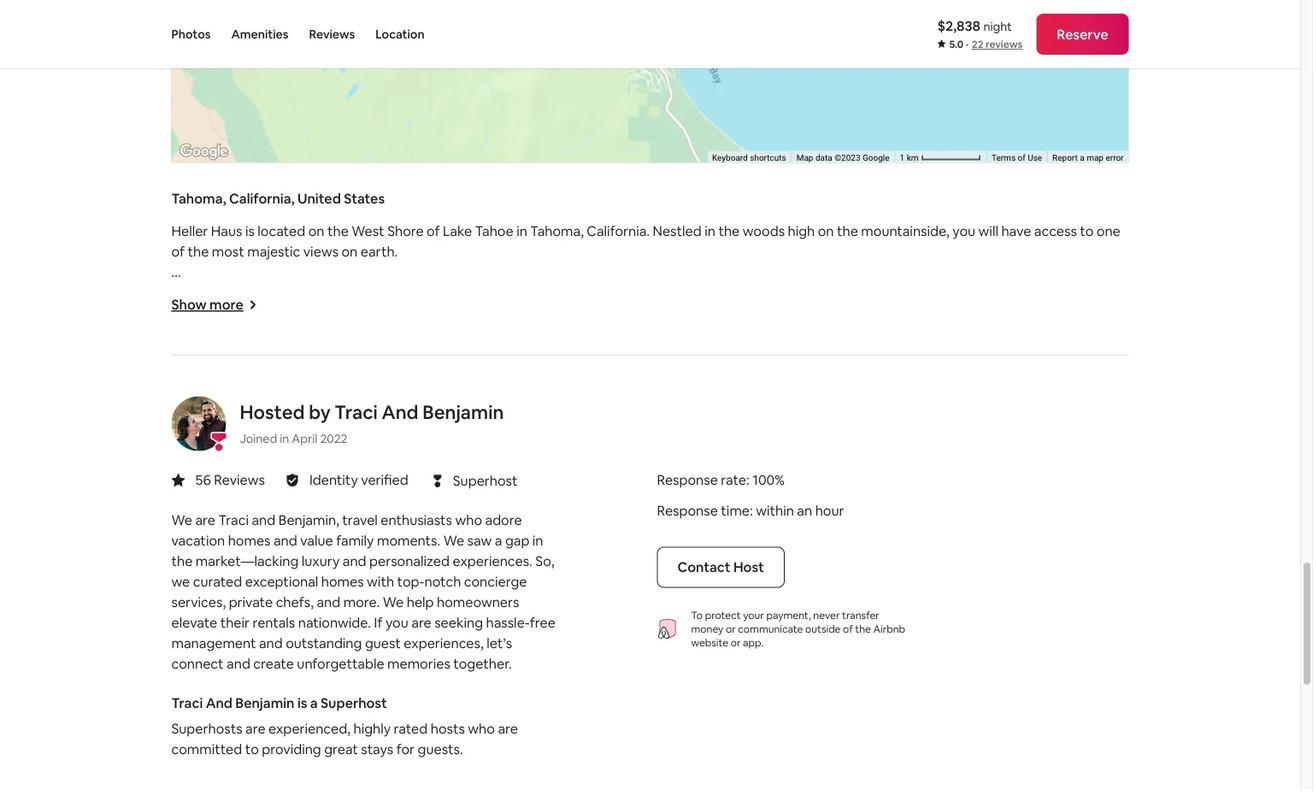 Task type: locate. For each thing, give the bounding box(es) containing it.
1 horizontal spatial on
[[342, 243, 358, 260]]

shore
[[388, 222, 424, 240]]

1 horizontal spatial traci
[[218, 511, 249, 529]]

rafting
[[739, 345, 785, 363]]

traci and benjamin is a superhost. learn more about traci and benjamin. image
[[171, 396, 226, 451], [171, 396, 226, 451]]

or left app.
[[731, 636, 741, 649]]

superhost
[[453, 472, 518, 489], [321, 694, 387, 712]]

1 horizontal spatial woods
[[743, 222, 785, 240]]

0 vertical spatial :
[[747, 471, 750, 489]]

in right "tahoe"
[[517, 222, 528, 240]]

vacation
[[171, 532, 225, 549]]

0 vertical spatial homes
[[228, 532, 271, 549]]

reviews right the 56
[[214, 471, 265, 489]]

1 horizontal spatial superhost
[[453, 472, 518, 489]]

a up experienced,
[[310, 694, 318, 712]]

2 horizontal spatial on
[[818, 222, 834, 240]]

we
[[171, 511, 192, 529], [444, 532, 464, 549], [383, 593, 404, 611]]

2 vertical spatial traci
[[171, 694, 203, 712]]

skiing
[[351, 345, 387, 363]]

1 vertical spatial :
[[750, 502, 753, 519]]

1 horizontal spatial from
[[337, 304, 368, 322]]

0 horizontal spatial private
[[229, 593, 273, 611]]

away up hosted
[[252, 345, 284, 363]]

from left epic
[[287, 345, 318, 363]]

0 vertical spatial private
[[371, 304, 415, 322]]

we left "saw"
[[444, 532, 464, 549]]

reserve button
[[1037, 14, 1129, 55]]

0 horizontal spatial superhost
[[321, 694, 387, 712]]

time
[[721, 502, 750, 519]]

response left rate
[[657, 471, 718, 489]]

is inside traci and benjamin is a superhost superhosts are experienced, highly rated hosts who are committed to providing great stays for guests.
[[298, 694, 307, 712]]

market—lacking
[[196, 552, 299, 570]]

1 horizontal spatial is
[[298, 694, 307, 712]]

in right gap
[[533, 532, 544, 549]]

if
[[374, 614, 383, 631]]

1 vertical spatial is
[[298, 694, 307, 712]]

traci inside "we are traci and benjamin, travel enthusiasts who adore vacation homes and value family moments. we saw a gap in the market—lacking luxury and personalized experiences. so, we curated exceptional homes with top-notch concierge services, private chefs, and more. we help homeowners elevate their rentals nationwide. if you are seeking hassle-free management and outstanding guest experiences, let's connect and create unforgettable memories together."
[[218, 511, 249, 529]]

guests.
[[418, 741, 463, 758]]

reviews left location
[[309, 27, 355, 42]]

seeking
[[435, 614, 483, 631]]

2 response from the top
[[657, 502, 718, 519]]

: left 'within'
[[750, 502, 753, 519]]

1 vertical spatial woods
[[430, 284, 472, 301]]

private
[[371, 304, 415, 322], [229, 593, 273, 611]]

0 vertical spatial you
[[953, 222, 976, 240]]

1 horizontal spatial neighborhood
[[418, 304, 507, 322]]

1 vertical spatial to
[[245, 741, 259, 758]]

benjamin down create
[[235, 694, 295, 712]]

1 vertical spatial -
[[171, 304, 177, 322]]

april
[[292, 430, 318, 446]]

peaceful
[[241, 284, 296, 301]]

more.
[[344, 593, 380, 611]]

traci inside "hosted by traci and benjamin joined in april 2022"
[[335, 400, 378, 424]]

1 horizontal spatial to
[[1080, 222, 1094, 240]]

0 vertical spatial superhost
[[453, 472, 518, 489]]

1 vertical spatial homes
[[321, 573, 364, 590]]

heller
[[171, 222, 208, 240]]

1 horizontal spatial tahoma,
[[531, 222, 584, 240]]

location
[[376, 27, 425, 42]]

0 horizontal spatial a
[[310, 694, 318, 712]]

0 horizontal spatial benjamin
[[235, 694, 295, 712]]

rentals
[[253, 614, 295, 631]]

: for response rate
[[747, 471, 750, 489]]

you right if
[[386, 614, 409, 631]]

keyboard
[[712, 152, 748, 162]]

56
[[195, 471, 211, 489]]

superhost up adore
[[453, 472, 518, 489]]

from up skiing
[[337, 304, 368, 322]]

away up epic
[[302, 304, 334, 322]]

0 vertical spatial and
[[382, 400, 419, 424]]

1 vertical spatial response
[[657, 502, 718, 519]]

is up experienced,
[[298, 694, 307, 712]]

1 vertical spatial and
[[206, 694, 233, 712]]

and down 'at'
[[382, 400, 419, 424]]

photos
[[171, 27, 211, 42]]

the inside to protect your payment, never transfer money or communicate outside of the airbnb website or app.
[[856, 622, 871, 635]]

website
[[691, 636, 729, 649]]

away inside the -quiet and peaceful neighborhood in the woods - less than 5 minutes away from private neighborhood beach
[[302, 304, 334, 322]]

shortcuts
[[750, 152, 787, 162]]

traci up superhosts
[[171, 694, 203, 712]]

neighborhood down views
[[299, 284, 389, 301]]

response time : within an hour
[[657, 502, 845, 519]]

homeowners
[[437, 593, 519, 611]]

response down response rate : 100% on the right bottom of page
[[657, 502, 718, 519]]

on up views
[[308, 222, 325, 240]]

the
[[328, 222, 349, 240], [719, 222, 740, 240], [837, 222, 859, 240], [188, 243, 209, 260], [406, 284, 427, 301], [171, 552, 193, 570], [856, 622, 871, 635]]

1 vertical spatial benjamin
[[235, 694, 295, 712]]

so,
[[536, 552, 555, 570]]

palisades
[[405, 345, 463, 363]]

: for response time
[[750, 502, 753, 519]]

1 vertical spatial traci
[[218, 511, 249, 529]]

homes up more.
[[321, 573, 364, 590]]

2 horizontal spatial we
[[444, 532, 464, 549]]

the inside "we are traci and benjamin, travel enthusiasts who adore vacation homes and value family moments. we saw a gap in the market—lacking luxury and personalized experiences. so, we curated exceptional homes with top-notch concierge services, private chefs, and more. we help homeowners elevate their rentals nationwide. if you are seeking hassle-free management and outstanding guest experiences, let's connect and create unforgettable memories together."
[[171, 552, 193, 570]]

tahoma, up heller on the top left of page
[[171, 190, 226, 207]]

1 vertical spatial who
[[468, 720, 495, 738]]

is right haus
[[245, 222, 255, 240]]

0 horizontal spatial and
[[206, 694, 233, 712]]

0 horizontal spatial away
[[252, 345, 284, 363]]

in inside the -quiet and peaceful neighborhood in the woods - less than 5 minutes away from private neighborhood beach
[[392, 284, 403, 301]]

private up 'at'
[[371, 304, 415, 322]]

most
[[212, 243, 244, 260]]

0 horizontal spatial reviews
[[214, 471, 265, 489]]

to protect your payment, never transfer money or communicate outside of the airbnb website or app.
[[691, 608, 906, 649]]

who up "saw"
[[455, 511, 482, 529]]

2 horizontal spatial a
[[1080, 152, 1085, 162]]

0 vertical spatial to
[[1080, 222, 1094, 240]]

1 vertical spatial private
[[229, 593, 273, 611]]

or down protect
[[726, 622, 736, 635]]

in inside "we are traci and benjamin, travel enthusiasts who adore vacation homes and value family moments. we saw a gap in the market—lacking luxury and personalized experiences. so, we curated exceptional homes with top-notch concierge services, private chefs, and more. we help homeowners elevate their rentals nationwide. if you are seeking hassle-free management and outstanding guest experiences, let's connect and create unforgettable memories together."
[[533, 532, 544, 549]]

woods inside heller haus is located on the west shore of lake tahoe in tahoma, california. nestled in the woods high on the mountainside, you will have access to one of the most majestic views on earth.
[[743, 222, 785, 240]]

0 horizontal spatial you
[[386, 614, 409, 631]]

1 horizontal spatial a
[[495, 532, 502, 549]]

the right high
[[837, 222, 859, 240]]

terms of use
[[992, 152, 1043, 162]]

of down heller on the top left of page
[[171, 243, 185, 260]]

-
[[171, 284, 177, 301], [171, 304, 177, 322]]

response
[[657, 471, 718, 489], [657, 502, 718, 519]]

traci for are
[[218, 511, 249, 529]]

0 horizontal spatial neighborhood
[[299, 284, 389, 301]]

1 horizontal spatial away
[[302, 304, 334, 322]]

of left use
[[1018, 152, 1026, 162]]

is inside heller haus is located on the west shore of lake tahoe in tahoma, california. nestled in the woods high on the mountainside, you will have access to one of the most majestic views on earth.
[[245, 222, 255, 240]]

1 vertical spatial neighborhood
[[418, 304, 507, 322]]

and right palisades
[[466, 345, 490, 363]]

1 horizontal spatial reviews
[[309, 27, 355, 42]]

the down heller on the top left of page
[[188, 243, 209, 260]]

we up 'vacation'
[[171, 511, 192, 529]]

from inside the -quiet and peaceful neighborhood in the woods - less than 5 minutes away from private neighborhood beach
[[337, 304, 368, 322]]

0 horizontal spatial homes
[[228, 532, 271, 549]]

private up their
[[229, 593, 273, 611]]

1 horizontal spatial private
[[371, 304, 415, 322]]

1 vertical spatial superhost
[[321, 694, 387, 712]]

hosted
[[240, 400, 305, 424]]

0 vertical spatial neighborhood
[[299, 284, 389, 301]]

0 vertical spatial away
[[302, 304, 334, 322]]

create
[[253, 655, 294, 673]]

and right resorts
[[625, 345, 648, 363]]

1 horizontal spatial benjamin
[[423, 400, 504, 424]]

0 vertical spatial we
[[171, 511, 192, 529]]

superhost up highly
[[321, 694, 387, 712]]

we down with
[[383, 593, 404, 611]]

on right high
[[818, 222, 834, 240]]

woods left high
[[743, 222, 785, 240]]

united
[[298, 190, 341, 207]]

0 vertical spatial traci
[[335, 400, 378, 424]]

0 horizontal spatial from
[[287, 345, 318, 363]]

location button
[[376, 0, 425, 68]]

tahoma, left california.
[[531, 222, 584, 240]]

reviews
[[986, 38, 1023, 51]]

0 vertical spatial -
[[171, 284, 177, 301]]

joined
[[240, 430, 277, 446]]

in
[[517, 222, 528, 240], [705, 222, 716, 240], [392, 284, 403, 301], [280, 430, 289, 446], [533, 532, 544, 549]]

you
[[953, 222, 976, 240], [386, 614, 409, 631]]

stays
[[361, 741, 394, 758]]

you left will
[[953, 222, 976, 240]]

resorts
[[574, 345, 622, 363]]

©2023
[[835, 152, 861, 162]]

experiences,
[[404, 634, 484, 652]]

1 vertical spatial a
[[495, 532, 502, 549]]

is
[[245, 222, 255, 240], [298, 694, 307, 712]]

to left one
[[1080, 222, 1094, 240]]

0 vertical spatial response
[[657, 471, 718, 489]]

0 horizontal spatial is
[[245, 222, 255, 240]]

tahoma,
[[171, 190, 226, 207], [531, 222, 584, 240]]

0 horizontal spatial we
[[171, 511, 192, 529]]

0 horizontal spatial on
[[308, 222, 325, 240]]

0 vertical spatial reviews
[[309, 27, 355, 42]]

show
[[171, 296, 207, 313]]

providing
[[262, 741, 321, 758]]

0 horizontal spatial traci
[[171, 694, 203, 712]]

to inside traci and benjamin is a superhost superhosts are experienced, highly rated hosts who are committed to providing great stays for guests.
[[245, 741, 259, 758]]

woods down lake
[[430, 284, 472, 301]]

0 horizontal spatial woods
[[430, 284, 472, 301]]

app.
[[743, 636, 764, 649]]

an
[[797, 502, 813, 519]]

rate
[[721, 471, 747, 489]]

to left providing
[[245, 741, 259, 758]]

benjamin down the ~30 minutes away from epic skiing at palisades and heavenly ski resorts and truckee river rafting at the top of the page
[[423, 400, 504, 424]]

benjamin,
[[279, 511, 339, 529]]

~30
[[171, 345, 196, 363]]

0 vertical spatial who
[[455, 511, 482, 529]]

0 vertical spatial benjamin
[[423, 400, 504, 424]]

1 horizontal spatial and
[[382, 400, 419, 424]]

report
[[1053, 152, 1078, 162]]

benjamin inside "hosted by traci and benjamin joined in april 2022"
[[423, 400, 504, 424]]

0 vertical spatial is
[[245, 222, 255, 240]]

ski
[[553, 345, 571, 363]]

the up 'we'
[[171, 552, 193, 570]]

verified
[[361, 471, 409, 489]]

epic
[[321, 345, 348, 363]]

and
[[215, 284, 238, 301], [466, 345, 490, 363], [625, 345, 648, 363], [252, 511, 276, 529], [274, 532, 297, 549], [343, 552, 366, 570], [317, 593, 341, 611], [259, 634, 283, 652], [227, 655, 250, 673]]

0 horizontal spatial to
[[245, 741, 259, 758]]

are up 'vacation'
[[195, 511, 215, 529]]

0 vertical spatial from
[[337, 304, 368, 322]]

2 vertical spatial we
[[383, 593, 404, 611]]

in inside "hosted by traci and benjamin joined in april 2022"
[[280, 430, 289, 446]]

minutes down peaceful
[[248, 304, 299, 322]]

homes up market—lacking
[[228, 532, 271, 549]]

their
[[220, 614, 250, 631]]

in left april
[[280, 430, 289, 446]]

1 horizontal spatial you
[[953, 222, 976, 240]]

one
[[1097, 222, 1121, 240]]

of down transfer
[[843, 622, 853, 635]]

together.
[[454, 655, 512, 673]]

2 vertical spatial a
[[310, 694, 318, 712]]

heavenly
[[493, 345, 550, 363]]

your
[[743, 608, 764, 622]]

response for response rate
[[657, 471, 718, 489]]

traci down 56 reviews
[[218, 511, 249, 529]]

majestic
[[247, 243, 300, 260]]

and up than
[[215, 284, 238, 301]]

traci up 2022
[[335, 400, 378, 424]]

and down management
[[227, 655, 250, 673]]

the right nestled
[[719, 222, 740, 240]]

a left map
[[1080, 152, 1085, 162]]

and up create
[[259, 634, 283, 652]]

luxury
[[302, 552, 340, 570]]

and inside traci and benjamin is a superhost superhosts are experienced, highly rated hosts who are committed to providing great stays for guests.
[[206, 694, 233, 712]]

the up views
[[328, 222, 349, 240]]

1 vertical spatial you
[[386, 614, 409, 631]]

the down shore
[[406, 284, 427, 301]]

in down earth.
[[392, 284, 403, 301]]

0 vertical spatial minutes
[[248, 304, 299, 322]]

the down transfer
[[856, 622, 871, 635]]

homes
[[228, 532, 271, 549], [321, 573, 364, 590]]

󰀃
[[434, 470, 442, 490]]

rated
[[394, 720, 428, 738]]

: left 100%
[[747, 471, 750, 489]]

on down west
[[342, 243, 358, 260]]

of inside to protect your payment, never transfer money or communicate outside of the airbnb website or app.
[[843, 622, 853, 635]]

neighborhood up the ~30 minutes away from epic skiing at palisades and heavenly ski resorts and truckee river rafting at the top of the page
[[418, 304, 507, 322]]

keyboard shortcuts button
[[712, 151, 787, 163]]

communicate
[[738, 622, 803, 635]]

1 response from the top
[[657, 471, 718, 489]]

nationwide.
[[298, 614, 371, 631]]

a inside traci and benjamin is a superhost superhosts are experienced, highly rated hosts who are committed to providing great stays for guests.
[[310, 694, 318, 712]]

0 horizontal spatial tahoma,
[[171, 190, 226, 207]]

help
[[407, 593, 434, 611]]

0 vertical spatial a
[[1080, 152, 1085, 162]]

1 vertical spatial from
[[287, 345, 318, 363]]

who right the 'hosts'
[[468, 720, 495, 738]]

0 vertical spatial woods
[[743, 222, 785, 240]]

and up superhosts
[[206, 694, 233, 712]]

a left gap
[[495, 532, 502, 549]]

report a map error link
[[1053, 152, 1124, 162]]

never
[[814, 608, 840, 622]]

experiences.
[[453, 552, 533, 570]]

1 vertical spatial tahoma,
[[531, 222, 584, 240]]

2 horizontal spatial traci
[[335, 400, 378, 424]]

minutes right ~30
[[199, 345, 249, 363]]



Task type: describe. For each thing, give the bounding box(es) containing it.
private inside the -quiet and peaceful neighborhood in the woods - less than 5 minutes away from private neighborhood beach
[[371, 304, 415, 322]]

to inside heller haus is located on the west shore of lake tahoe in tahoma, california. nestled in the woods high on the mountainside, you will have access to one of the most majestic views on earth.
[[1080, 222, 1094, 240]]

google map
showing 2 points of interest. region
[[83, 0, 1178, 195]]

show more button
[[171, 296, 257, 313]]

google image
[[176, 141, 232, 163]]

a inside "we are traci and benjamin, travel enthusiasts who adore vacation homes and value family moments. we saw a gap in the market—lacking luxury and personalized experiences. so, we curated exceptional homes with top-notch concierge services, private chefs, and more. we help homeowners elevate their rentals nationwide. if you are seeking hassle-free management and outstanding guest experiences, let's connect and create unforgettable memories together."
[[495, 532, 502, 549]]

1 vertical spatial reviews
[[214, 471, 265, 489]]

views
[[303, 243, 339, 260]]

transfer
[[842, 608, 880, 622]]

you inside "we are traci and benjamin, travel enthusiasts who adore vacation homes and value family moments. we saw a gap in the market—lacking luxury and personalized experiences. so, we curated exceptional homes with top-notch concierge services, private chefs, and more. we help homeowners elevate their rentals nationwide. if you are seeking hassle-free management and outstanding guest experiences, let's connect and create unforgettable memories together."
[[386, 614, 409, 631]]

and inside the -quiet and peaceful neighborhood in the woods - less than 5 minutes away from private neighborhood beach
[[215, 284, 238, 301]]

amenities button
[[231, 0, 289, 68]]

1 vertical spatial away
[[252, 345, 284, 363]]

you inside heller haus is located on the west shore of lake tahoe in tahoma, california. nestled in the woods high on the mountainside, you will have access to one of the most majestic views on earth.
[[953, 222, 976, 240]]

woods inside the -quiet and peaceful neighborhood in the woods - less than 5 minutes away from private neighborhood beach
[[430, 284, 472, 301]]

1 horizontal spatial we
[[383, 593, 404, 611]]

connect
[[171, 655, 224, 673]]

to
[[691, 608, 703, 622]]

and inside "hosted by traci and benjamin joined in april 2022"
[[382, 400, 419, 424]]

km
[[907, 152, 919, 162]]

heller haus is located on the west shore of lake tahoe in tahoma, california. nestled in the woods high on the mountainside, you will have access to one of the most majestic views on earth.
[[171, 222, 1121, 260]]

will
[[979, 222, 999, 240]]

2022
[[320, 430, 348, 446]]

identity
[[310, 471, 358, 489]]

traci and benjamin is a superhost superhosts are experienced, highly rated hosts who are committed to providing great stays for guests.
[[171, 694, 518, 758]]

protect
[[705, 608, 741, 622]]

are down the help
[[412, 614, 432, 631]]

california.
[[587, 222, 650, 240]]

superhost inside traci and benjamin is a superhost superhosts are experienced, highly rated hosts who are committed to providing great stays for guests.
[[321, 694, 387, 712]]

1 vertical spatial or
[[731, 636, 741, 649]]

1
[[900, 152, 905, 162]]

terms
[[992, 152, 1016, 162]]

tahoe
[[475, 222, 514, 240]]

airbnb
[[874, 622, 906, 635]]

show more
[[171, 296, 244, 313]]

management
[[171, 634, 256, 652]]

moments.
[[377, 532, 441, 549]]

~30 minutes away from epic skiing at palisades and heavenly ski resorts and truckee river rafting
[[171, 345, 785, 363]]

outstanding
[[286, 634, 362, 652]]

money
[[691, 622, 724, 635]]

memories
[[387, 655, 451, 673]]

1 - from the top
[[171, 284, 177, 301]]

at
[[390, 345, 402, 363]]

the inside the -quiet and peaceful neighborhood in the woods - less than 5 minutes away from private neighborhood beach
[[406, 284, 427, 301]]

for
[[397, 741, 415, 758]]

services,
[[171, 593, 226, 611]]

experienced,
[[269, 720, 351, 738]]

56 reviews
[[195, 471, 265, 489]]

access
[[1035, 222, 1077, 240]]

tahoma, inside heller haus is located on the west shore of lake tahoe in tahoma, california. nestled in the woods high on the mountainside, you will have access to one of the most majestic views on earth.
[[531, 222, 584, 240]]

mountainside,
[[862, 222, 950, 240]]

response for response time
[[657, 502, 718, 519]]

travel
[[342, 511, 378, 529]]

let's
[[487, 634, 512, 652]]

enthusiasts
[[381, 511, 452, 529]]

and up nationwide.
[[317, 593, 341, 611]]

host
[[734, 558, 764, 576]]

traci for by
[[335, 400, 378, 424]]

elevate
[[171, 614, 217, 631]]

reviews button
[[309, 0, 355, 68]]

map
[[797, 152, 814, 162]]

·
[[966, 38, 969, 51]]

who inside traci and benjamin is a superhost superhosts are experienced, highly rated hosts who are committed to providing great stays for guests.
[[468, 720, 495, 738]]

and down family
[[343, 552, 366, 570]]

concierge
[[464, 573, 527, 590]]

family
[[336, 532, 374, 549]]

minutes inside the -quiet and peaceful neighborhood in the woods - less than 5 minutes away from private neighborhood beach
[[248, 304, 299, 322]]

states
[[344, 190, 385, 207]]

0 vertical spatial or
[[726, 622, 736, 635]]

chefs,
[[276, 593, 314, 611]]

tahoma, california, united states
[[171, 190, 385, 207]]

are up providing
[[246, 720, 266, 738]]

lake
[[443, 222, 472, 240]]

2 - from the top
[[171, 304, 177, 322]]

1 horizontal spatial homes
[[321, 573, 364, 590]]

we are traci and benjamin, travel enthusiasts who adore vacation homes and value family moments. we saw a gap in the market—lacking luxury and personalized experiences. so, we curated exceptional homes with top-notch concierge services, private chefs, and more. we help homeowners elevate their rentals nationwide. if you are seeking hassle-free management and outstanding guest experiences, let's connect and create unforgettable memories together.
[[171, 511, 556, 673]]

data
[[816, 152, 833, 162]]

terms of use link
[[992, 152, 1043, 162]]

great
[[324, 741, 358, 758]]

top-
[[397, 573, 425, 590]]

exceptional
[[245, 573, 318, 590]]

report a map error
[[1053, 152, 1124, 162]]

and up market—lacking
[[252, 511, 276, 529]]

benjamin inside traci and benjamin is a superhost superhosts are experienced, highly rated hosts who are committed to providing great stays for guests.
[[235, 694, 295, 712]]

highly
[[354, 720, 391, 738]]

night
[[984, 18, 1012, 34]]

payment,
[[767, 608, 811, 622]]

reserve
[[1057, 25, 1109, 43]]

22 reviews button
[[972, 38, 1023, 51]]

0 vertical spatial tahoma,
[[171, 190, 226, 207]]

in right nestled
[[705, 222, 716, 240]]

committed
[[171, 741, 242, 758]]

keyboard shortcuts
[[712, 152, 787, 162]]

are right the 'hosts'
[[498, 720, 518, 738]]

curated
[[193, 573, 242, 590]]

who inside "we are traci and benjamin, travel enthusiasts who adore vacation homes and value family moments. we saw a gap in the market—lacking luxury and personalized experiences. so, we curated exceptional homes with top-notch concierge services, private chefs, and more. we help homeowners elevate their rentals nationwide. if you are seeking hassle-free management and outstanding guest experiences, let's connect and create unforgettable memories together."
[[455, 511, 482, 529]]

1 vertical spatial minutes
[[199, 345, 249, 363]]

$2,838
[[938, 17, 981, 34]]

error
[[1106, 152, 1124, 162]]

private inside "we are traci and benjamin, travel enthusiasts who adore vacation homes and value family moments. we saw a gap in the market—lacking luxury and personalized experiences. so, we curated exceptional homes with top-notch concierge services, private chefs, and more. we help homeowners elevate their rentals nationwide. if you are seeking hassle-free management and outstanding guest experiences, let's connect and create unforgettable memories together."
[[229, 593, 273, 611]]

traci inside traci and benjamin is a superhost superhosts are experienced, highly rated hosts who are committed to providing great stays for guests.
[[171, 694, 203, 712]]

notch
[[425, 573, 461, 590]]

amenities
[[231, 27, 289, 42]]

we
[[171, 573, 190, 590]]

hosted by traci and benjamin joined in april 2022
[[240, 400, 504, 446]]

of left lake
[[427, 222, 440, 240]]

1 vertical spatial we
[[444, 532, 464, 549]]

and down 'benjamin,'
[[274, 532, 297, 549]]

than
[[206, 304, 235, 322]]

map
[[1087, 152, 1104, 162]]

1 km
[[900, 152, 921, 162]]



Task type: vqa. For each thing, say whether or not it's contained in the screenshot.
memories
yes



